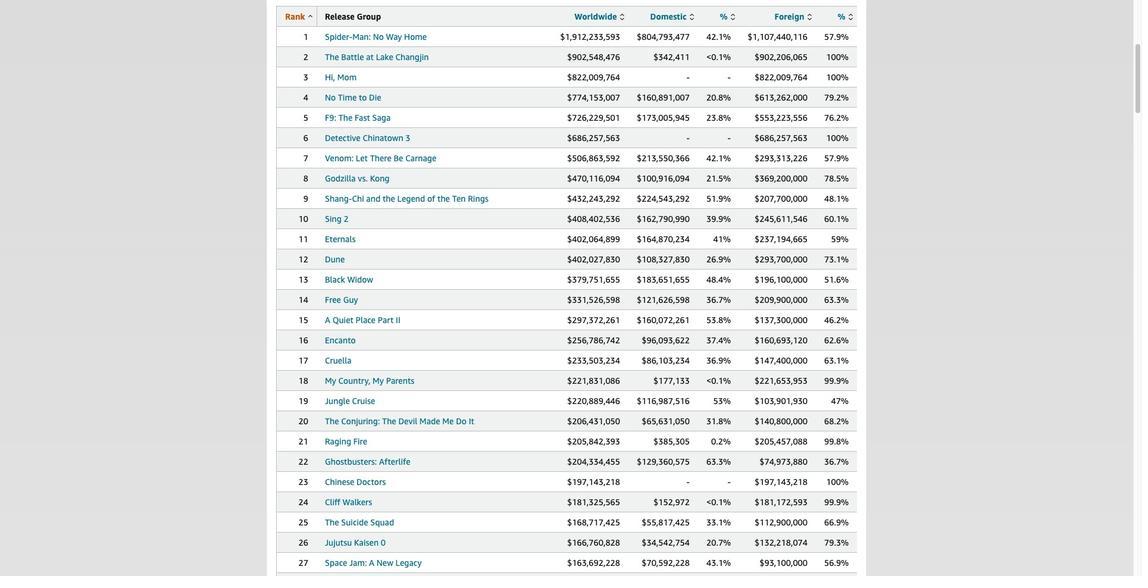 Task type: describe. For each thing, give the bounding box(es) containing it.
$205,457,088
[[755, 437, 808, 447]]

68.2%
[[825, 416, 849, 426]]

60.1%
[[825, 214, 849, 224]]

1 $197,143,218 from the left
[[568, 477, 621, 487]]

battle
[[341, 52, 364, 62]]

1 horizontal spatial 36.7%
[[825, 457, 849, 467]]

- down $173,005,945
[[687, 133, 690, 143]]

99.9% for $181,172,593
[[825, 497, 849, 507]]

country,
[[339, 376, 371, 386]]

free guy link
[[325, 295, 358, 305]]

<0.1% for $177,133
[[707, 376, 732, 386]]

37.4%
[[707, 335, 732, 345]]

$342,411
[[654, 52, 690, 62]]

$116,987,516
[[637, 396, 690, 406]]

$55,817,425
[[642, 518, 690, 528]]

42.1% for $213,550,366
[[707, 153, 732, 163]]

1 % link from the left
[[720, 11, 736, 21]]

1 vertical spatial 2
[[344, 214, 349, 224]]

spider-
[[325, 32, 353, 42]]

cruise
[[352, 396, 375, 406]]

the left devil
[[382, 416, 397, 426]]

jungle
[[325, 396, 350, 406]]

$121,626,598
[[637, 295, 690, 305]]

13
[[299, 275, 309, 285]]

$408,402,536
[[568, 214, 621, 224]]

$293,700,000
[[755, 254, 808, 264]]

let
[[356, 153, 368, 163]]

$220,889,446
[[568, 396, 621, 406]]

domestic
[[651, 11, 687, 21]]

$162,790,990
[[637, 214, 690, 224]]

100% for $197,143,218
[[827, 477, 849, 487]]

raging fire
[[325, 437, 368, 447]]

space
[[325, 558, 347, 568]]

100% for $902,206,065
[[827, 52, 849, 62]]

$112,900,000
[[755, 518, 808, 528]]

2 the from the left
[[438, 194, 450, 204]]

2 $822,009,764 from the left
[[755, 72, 808, 82]]

26
[[299, 538, 309, 548]]

the for suicide
[[325, 518, 339, 528]]

1 $686,257,563 from the left
[[568, 133, 621, 143]]

foreign
[[775, 11, 805, 21]]

56.9%
[[825, 558, 849, 568]]

hi, mom link
[[325, 72, 357, 82]]

1 $822,009,764 from the left
[[568, 72, 621, 82]]

detective
[[325, 133, 361, 143]]

it
[[469, 416, 475, 426]]

43.1%
[[707, 558, 732, 568]]

at
[[366, 52, 374, 62]]

conjuring:
[[341, 416, 380, 426]]

shang-chi and the legend of the ten rings link
[[325, 194, 489, 204]]

0 horizontal spatial 3
[[304, 72, 309, 82]]

1 vertical spatial 63.3%
[[707, 457, 732, 467]]

2 my from the left
[[373, 376, 384, 386]]

$177,133
[[654, 376, 690, 386]]

venom: let there be carnage link
[[325, 153, 437, 163]]

25
[[299, 518, 309, 528]]

$774,153,007
[[568, 92, 621, 102]]

$209,900,000
[[755, 295, 808, 305]]

there
[[370, 153, 392, 163]]

0 horizontal spatial 2
[[304, 52, 309, 62]]

the suicide squad link
[[325, 518, 394, 528]]

1 my from the left
[[325, 376, 336, 386]]

$163,692,228
[[568, 558, 621, 568]]

free guy
[[325, 295, 358, 305]]

dune
[[325, 254, 345, 264]]

way
[[386, 32, 402, 42]]

47%
[[832, 396, 849, 406]]

2 % link from the left
[[838, 11, 853, 21]]

$196,100,000
[[755, 275, 808, 285]]

% for second % link from right
[[720, 11, 728, 21]]

release group
[[325, 11, 381, 21]]

- up $152,972
[[687, 477, 690, 487]]

time
[[338, 92, 357, 102]]

53.8%
[[707, 315, 732, 325]]

15
[[299, 315, 309, 325]]

4
[[304, 92, 309, 102]]

$181,172,593
[[755, 497, 808, 507]]

guy
[[343, 295, 358, 305]]

man:
[[353, 32, 371, 42]]

cliff walkers link
[[325, 497, 372, 507]]

afterlife
[[379, 457, 411, 467]]

$160,693,120
[[755, 335, 808, 345]]

- down 23.8%
[[728, 133, 731, 143]]

$160,891,007
[[637, 92, 690, 102]]

ten
[[452, 194, 466, 204]]

62.6%
[[825, 335, 849, 345]]

chi
[[352, 194, 364, 204]]

godzilla vs. kong
[[325, 173, 390, 183]]

the battle at lake changjin
[[325, 52, 429, 62]]

0 vertical spatial no
[[373, 32, 384, 42]]

100% for $822,009,764
[[827, 72, 849, 82]]

$902,548,476
[[568, 52, 621, 62]]

$902,206,065
[[755, 52, 808, 62]]

$1,912,233,593
[[561, 32, 621, 42]]

2 $197,143,218 from the left
[[755, 477, 808, 487]]

worldwide link
[[575, 11, 625, 21]]

worldwide
[[575, 11, 617, 21]]

jujutsu kaisen 0 link
[[325, 538, 386, 548]]

- down 0.2%
[[728, 477, 731, 487]]

the for conjuring:
[[325, 416, 339, 426]]

53%
[[714, 396, 731, 406]]

42.1% for $804,793,477
[[707, 32, 732, 42]]

73.1%
[[825, 254, 849, 264]]

$65,631,050
[[642, 416, 690, 426]]

chinatown
[[363, 133, 404, 143]]

76.2%
[[825, 113, 849, 123]]

20.8%
[[707, 92, 732, 102]]

20.7%
[[707, 538, 732, 548]]

$93,100,000
[[760, 558, 808, 568]]

$103,901,930
[[755, 396, 808, 406]]



Task type: locate. For each thing, give the bounding box(es) containing it.
59%
[[832, 234, 849, 244]]

the conjuring: the devil made me do it
[[325, 416, 475, 426]]

jungle cruise
[[325, 396, 375, 406]]

48.4%
[[707, 275, 732, 285]]

33.1%
[[707, 518, 732, 528]]

the up 'hi,'
[[325, 52, 339, 62]]

2 down 1
[[304, 52, 309, 62]]

1 vertical spatial a
[[369, 558, 375, 568]]

jungle cruise link
[[325, 396, 375, 406]]

$686,257,563 down $726,229,501
[[568, 133, 621, 143]]

1 vertical spatial <0.1%
[[707, 376, 732, 386]]

23.8%
[[707, 113, 732, 123]]

foreign link
[[775, 11, 812, 21]]

21
[[299, 437, 309, 447]]

0.2%
[[712, 437, 731, 447]]

of
[[428, 194, 436, 204]]

2 99.9% from the top
[[825, 497, 849, 507]]

1 horizontal spatial 3
[[406, 133, 411, 143]]

0 horizontal spatial a
[[325, 315, 331, 325]]

36.9%
[[707, 356, 732, 366]]

the for battle
[[325, 52, 339, 62]]

no left time
[[325, 92, 336, 102]]

the
[[325, 52, 339, 62], [339, 113, 353, 123], [325, 416, 339, 426], [382, 416, 397, 426], [325, 518, 339, 528]]

1 vertical spatial no
[[325, 92, 336, 102]]

0 vertical spatial <0.1%
[[707, 52, 732, 62]]

0 vertical spatial 2
[[304, 52, 309, 62]]

8
[[304, 173, 309, 183]]

$147,400,000
[[755, 356, 808, 366]]

100% for $686,257,563
[[827, 133, 849, 143]]

3 up carnage
[[406, 133, 411, 143]]

63.3% down 0.2%
[[707, 457, 732, 467]]

99.9% up 66.9%
[[825, 497, 849, 507]]

0 horizontal spatial my
[[325, 376, 336, 386]]

0 horizontal spatial the
[[383, 194, 395, 204]]

1 42.1% from the top
[[707, 32, 732, 42]]

f9: the fast saga link
[[325, 113, 391, 123]]

2 <0.1% from the top
[[707, 376, 732, 386]]

$140,800,000
[[755, 416, 808, 426]]

2 57.9% from the top
[[825, 153, 849, 163]]

$166,760,828
[[568, 538, 621, 548]]

$197,143,218 up $181,172,593
[[755, 477, 808, 487]]

0 vertical spatial 3
[[304, 72, 309, 82]]

a left new
[[369, 558, 375, 568]]

23
[[299, 477, 309, 487]]

rings
[[468, 194, 489, 204]]

shang-
[[325, 194, 352, 204]]

no left way on the left
[[373, 32, 384, 42]]

36.7% up 53.8%
[[707, 295, 732, 305]]

mom
[[338, 72, 357, 82]]

$385,305
[[654, 437, 690, 447]]

1 horizontal spatial a
[[369, 558, 375, 568]]

1 % from the left
[[720, 11, 728, 21]]

0 horizontal spatial $197,143,218
[[568, 477, 621, 487]]

% for 2nd % link from left
[[838, 11, 846, 21]]

$213,550,366
[[637, 153, 690, 163]]

99.8%
[[825, 437, 849, 447]]

black widow link
[[325, 275, 373, 285]]

die
[[369, 92, 382, 102]]

2 42.1% from the top
[[707, 153, 732, 163]]

0 horizontal spatial 36.7%
[[707, 295, 732, 305]]

$96,093,622
[[642, 335, 690, 345]]

20
[[299, 416, 309, 426]]

1 horizontal spatial 2
[[344, 214, 349, 224]]

venom: let there be carnage
[[325, 153, 437, 163]]

ghostbusters: afterlife link
[[325, 457, 411, 467]]

48.1%
[[825, 194, 849, 204]]

$205,842,393
[[568, 437, 621, 447]]

% right foreign 'link'
[[838, 11, 846, 21]]

63.3% down 51.6%
[[825, 295, 849, 305]]

79.3%
[[825, 538, 849, 548]]

0 vertical spatial 57.9%
[[825, 32, 849, 42]]

- up 20.8%
[[728, 72, 731, 82]]

$197,143,218 down $204,334,455 at the bottom of page
[[568, 477, 621, 487]]

<0.1%
[[707, 52, 732, 62], [707, 376, 732, 386], [707, 497, 732, 507]]

$152,972
[[654, 497, 690, 507]]

$233,503,234
[[568, 356, 621, 366]]

a quiet place part ii link
[[325, 315, 401, 325]]

dune link
[[325, 254, 345, 264]]

6
[[304, 133, 309, 143]]

<0.1% for $342,411
[[707, 52, 732, 62]]

the right f9:
[[339, 113, 353, 123]]

1 99.9% from the top
[[825, 376, 849, 386]]

9
[[304, 194, 309, 204]]

10
[[299, 214, 309, 224]]

17
[[299, 356, 309, 366]]

cliff
[[325, 497, 341, 507]]

57.9% for $1,107,440,116
[[825, 32, 849, 42]]

1 vertical spatial 42.1%
[[707, 153, 732, 163]]

<0.1% up 33.1%
[[707, 497, 732, 507]]

% link right foreign 'link'
[[838, 11, 853, 21]]

$369,200,000
[[755, 173, 808, 183]]

% link right the domestic link
[[720, 11, 736, 21]]

0 horizontal spatial %
[[720, 11, 728, 21]]

3 100% from the top
[[827, 133, 849, 143]]

$613,262,000
[[755, 92, 808, 102]]

$822,009,764
[[568, 72, 621, 82], [755, 72, 808, 82]]

$822,009,764 down $902,548,476
[[568, 72, 621, 82]]

$726,229,501
[[568, 113, 621, 123]]

1 horizontal spatial %
[[838, 11, 846, 21]]

57.9% up 78.5% in the top of the page
[[825, 153, 849, 163]]

57.9% right $1,107,440,116
[[825, 32, 849, 42]]

4 100% from the top
[[827, 477, 849, 487]]

<0.1% down 36.9%
[[707, 376, 732, 386]]

me
[[443, 416, 454, 426]]

2 % from the left
[[838, 11, 846, 21]]

26.9%
[[707, 254, 732, 264]]

the down cliff
[[325, 518, 339, 528]]

11
[[299, 234, 309, 244]]

1 vertical spatial 57.9%
[[825, 153, 849, 163]]

squad
[[371, 518, 394, 528]]

1 horizontal spatial $197,143,218
[[755, 477, 808, 487]]

1 100% from the top
[[827, 52, 849, 62]]

0 horizontal spatial 63.3%
[[707, 457, 732, 467]]

hi,
[[325, 72, 335, 82]]

fire
[[354, 437, 368, 447]]

my up jungle
[[325, 376, 336, 386]]

0 vertical spatial 99.9%
[[825, 376, 849, 386]]

legacy
[[396, 558, 422, 568]]

99.9% down 63.1%
[[825, 376, 849, 386]]

cruella
[[325, 356, 352, 366]]

kaisen
[[354, 538, 379, 548]]

0 horizontal spatial no
[[325, 92, 336, 102]]

part
[[378, 315, 394, 325]]

0 vertical spatial 42.1%
[[707, 32, 732, 42]]

0 vertical spatial a
[[325, 315, 331, 325]]

$70,592,228
[[642, 558, 690, 568]]

42.1% right $804,793,477
[[707, 32, 732, 42]]

1 horizontal spatial $686,257,563
[[755, 133, 808, 143]]

0
[[381, 538, 386, 548]]

51.9%
[[707, 194, 732, 204]]

f9: the fast saga
[[325, 113, 391, 123]]

<0.1% for $152,972
[[707, 497, 732, 507]]

the right the of
[[438, 194, 450, 204]]

jujutsu kaisen 0
[[325, 538, 386, 548]]

spider-man: no way home link
[[325, 32, 427, 42]]

the down jungle
[[325, 416, 339, 426]]

0 horizontal spatial % link
[[720, 11, 736, 21]]

51.6%
[[825, 275, 849, 285]]

12
[[299, 254, 309, 264]]

$822,009,764 up $613,262,000
[[755, 72, 808, 82]]

<0.1% up 20.8%
[[707, 52, 732, 62]]

$173,005,945
[[637, 113, 690, 123]]

1 horizontal spatial no
[[373, 32, 384, 42]]

1 horizontal spatial the
[[438, 194, 450, 204]]

1 <0.1% from the top
[[707, 52, 732, 62]]

chinese
[[325, 477, 355, 487]]

1 the from the left
[[383, 194, 395, 204]]

$100,916,094
[[637, 173, 690, 183]]

99.9% for $221,653,953
[[825, 376, 849, 386]]

my left parents
[[373, 376, 384, 386]]

the conjuring: the devil made me do it link
[[325, 416, 475, 426]]

1 horizontal spatial $822,009,764
[[755, 72, 808, 82]]

free
[[325, 295, 341, 305]]

0 horizontal spatial $686,257,563
[[568, 133, 621, 143]]

24
[[299, 497, 309, 507]]

jam:
[[350, 558, 367, 568]]

$686,257,563 up $293,313,226
[[755, 133, 808, 143]]

3 up 4
[[304, 72, 309, 82]]

eternals
[[325, 234, 356, 244]]

42.1% up 21.5%
[[707, 153, 732, 163]]

$402,064,899
[[568, 234, 621, 244]]

1 horizontal spatial my
[[373, 376, 384, 386]]

99.9%
[[825, 376, 849, 386], [825, 497, 849, 507]]

% right the domestic link
[[720, 11, 728, 21]]

36.7% down 99.8%
[[825, 457, 849, 467]]

2 100% from the top
[[827, 72, 849, 82]]

57.9% for $293,313,226
[[825, 153, 849, 163]]

1 horizontal spatial 63.3%
[[825, 295, 849, 305]]

1 57.9% from the top
[[825, 32, 849, 42]]

1 vertical spatial 99.9%
[[825, 497, 849, 507]]

2 right sing
[[344, 214, 349, 224]]

raging fire link
[[325, 437, 368, 447]]

$297,372,261
[[568, 315, 621, 325]]

0 horizontal spatial $822,009,764
[[568, 72, 621, 82]]

79.2%
[[825, 92, 849, 102]]

a left 'quiet'
[[325, 315, 331, 325]]

1 vertical spatial 3
[[406, 133, 411, 143]]

0 vertical spatial 63.3%
[[825, 295, 849, 305]]

1 horizontal spatial % link
[[838, 11, 853, 21]]

2 vertical spatial <0.1%
[[707, 497, 732, 507]]

the right and
[[383, 194, 395, 204]]

3 <0.1% from the top
[[707, 497, 732, 507]]

2 $686,257,563 from the left
[[755, 133, 808, 143]]

- down the "$342,411"
[[687, 72, 690, 82]]

carnage
[[406, 153, 437, 163]]

1 vertical spatial 36.7%
[[825, 457, 849, 467]]

0 vertical spatial 36.7%
[[707, 295, 732, 305]]

2
[[304, 52, 309, 62], [344, 214, 349, 224]]



Task type: vqa. For each thing, say whether or not it's contained in the screenshot.
1st the Dec 6-10 'link' from the top of the page
no



